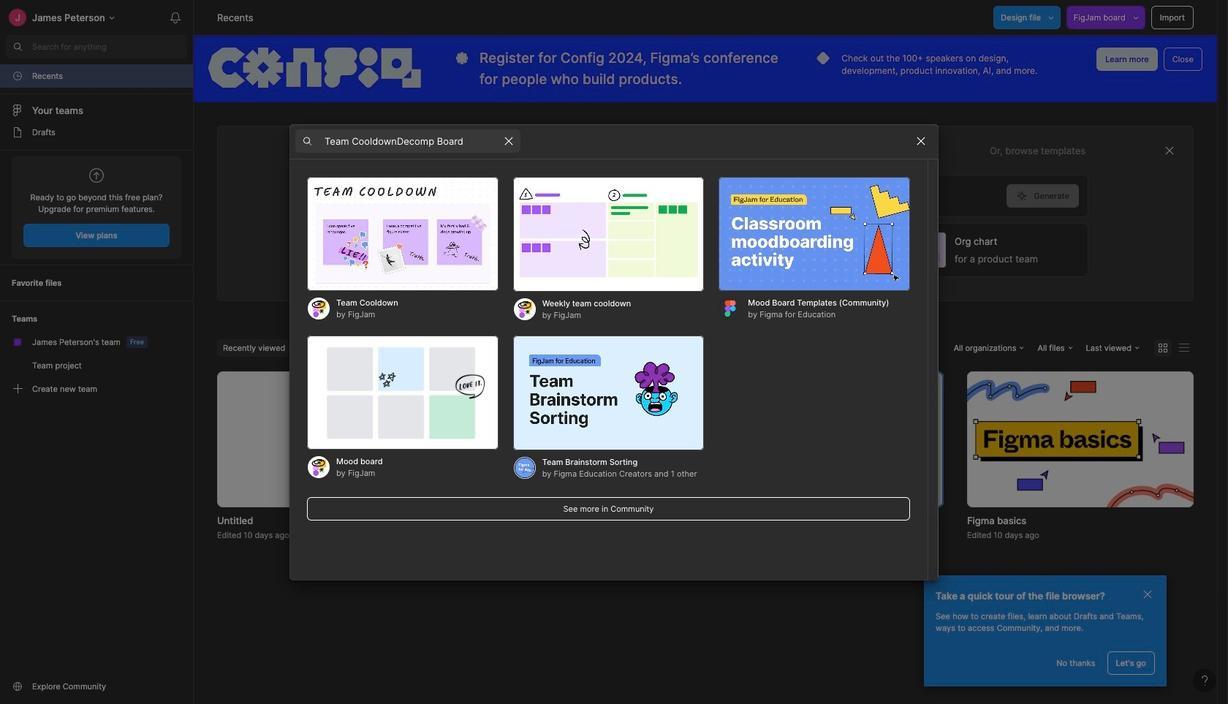 Task type: vqa. For each thing, say whether or not it's contained in the screenshot.
File name TEXT BOX
no



Task type: describe. For each thing, give the bounding box(es) containing it.
weekly team cooldown image
[[513, 177, 705, 292]]

team cooldown image
[[307, 177, 499, 291]]

recent 16 image
[[12, 70, 23, 82]]

mood board templates (community) image
[[719, 177, 911, 291]]

Search for anything text field
[[32, 41, 187, 53]]



Task type: locate. For each thing, give the bounding box(es) containing it.
file thumbnail image
[[467, 371, 694, 507], [718, 371, 944, 507], [968, 371, 1195, 507], [288, 379, 373, 500]]

team brainstorm sorting image
[[513, 335, 705, 450]]

dialog
[[290, 124, 939, 580]]

mood board image
[[307, 335, 499, 450]]

Search templates text field
[[325, 132, 497, 150]]

bell 32 image
[[164, 6, 187, 29]]

community 16 image
[[12, 681, 23, 693]]

Ex: A weekly team meeting, starting with an ice breaker field
[[323, 175, 1007, 216]]

search 32 image
[[6, 35, 29, 59]]

page 16 image
[[12, 127, 23, 138]]



